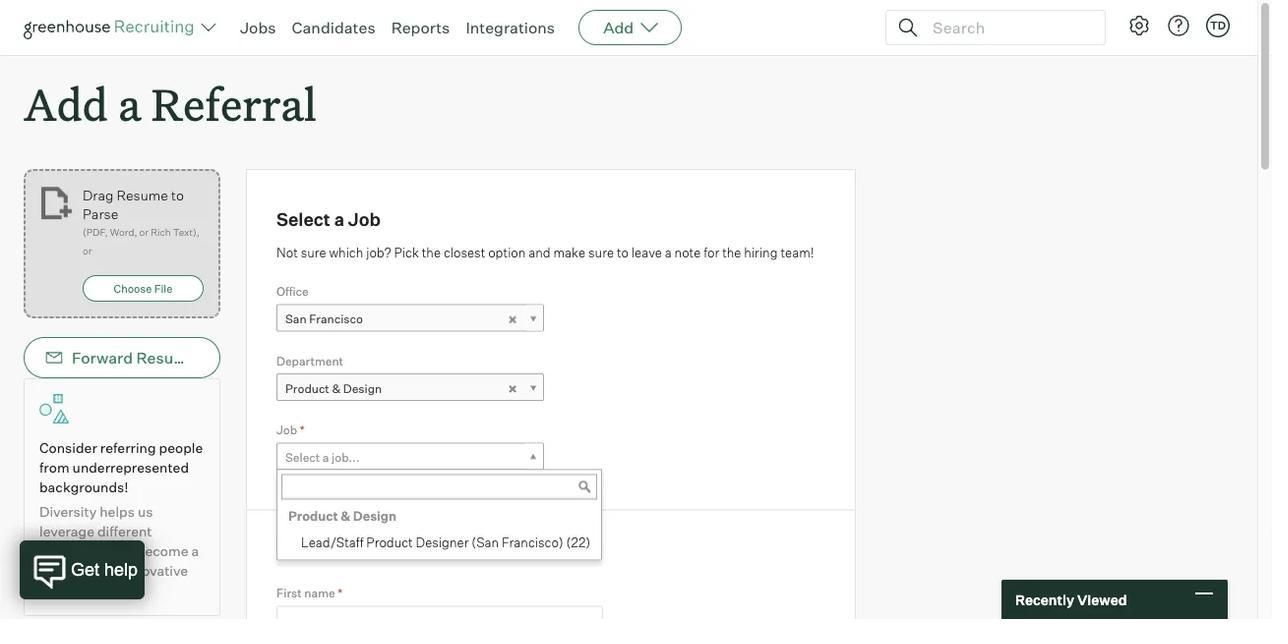 Task type: vqa. For each thing, say whether or not it's contained in the screenshot.
Filter to the bottom
no



Task type: describe. For each thing, give the bounding box(es) containing it.
resume for forward
[[136, 348, 196, 368]]

make
[[553, 245, 586, 261]]

san francisco link
[[276, 305, 544, 333]]

0 vertical spatial &
[[332, 381, 341, 396]]

forward resume via email
[[72, 348, 266, 368]]

francisco)
[[502, 535, 563, 551]]

referring
[[100, 440, 156, 457]]

job?
[[366, 245, 391, 261]]

0 vertical spatial or
[[139, 226, 149, 239]]

reports link
[[391, 18, 450, 37]]

not sure which job? pick the closest option and make sure to leave a note for the hiring team!
[[276, 245, 814, 261]]

for
[[704, 245, 719, 261]]

parse
[[83, 205, 118, 223]]

san francisco
[[285, 312, 363, 327]]

referral
[[151, 75, 316, 133]]

san
[[285, 312, 307, 327]]

add for add a referral
[[24, 75, 108, 133]]

lead/staff product designer  (san francisco) (22) option
[[281, 531, 597, 557]]

rich
[[151, 226, 171, 239]]

consider referring people from underrepresented backgrounds! diversity helps us leverage different experiences to become a better, more innovative company.
[[39, 440, 203, 600]]

greenhouse recruiting image
[[24, 16, 201, 39]]

backgrounds!
[[39, 479, 129, 497]]

(22)
[[566, 535, 590, 551]]

team!
[[781, 245, 814, 261]]

first name *
[[276, 587, 343, 601]]

td button
[[1206, 14, 1230, 37]]

a for job
[[334, 208, 344, 230]]

leverage
[[39, 524, 94, 541]]

lead/staff
[[301, 535, 364, 551]]

via
[[200, 348, 221, 368]]

lead/staff product designer  (san francisco) (22)
[[301, 535, 590, 551]]

leave
[[631, 245, 662, 261]]

name
[[304, 587, 335, 601]]

& inside option
[[341, 509, 350, 525]]

us
[[138, 504, 153, 521]]

2 vertical spatial &
[[331, 539, 344, 561]]

(pdf,
[[83, 226, 108, 239]]

word,
[[110, 226, 137, 239]]

closest
[[444, 245, 485, 261]]

diversity
[[39, 504, 97, 521]]

people
[[159, 440, 203, 457]]

drag
[[83, 187, 114, 204]]

choose
[[114, 282, 152, 295]]

product & design option
[[281, 504, 597, 531]]

2 the from the left
[[722, 245, 741, 261]]

different
[[97, 524, 152, 541]]

name
[[276, 539, 327, 561]]

product & design inside product & design link
[[285, 381, 382, 396]]

pick
[[394, 245, 419, 261]]

add a referral
[[24, 75, 316, 133]]

better,
[[39, 563, 82, 580]]

a for job...
[[323, 451, 329, 466]]

file
[[154, 282, 173, 295]]

first
[[276, 587, 302, 601]]

job...
[[332, 451, 360, 466]]

product & design link
[[276, 374, 544, 403]]

email
[[225, 348, 266, 368]]

company.
[[39, 583, 102, 600]]

to inside consider referring people from underrepresented backgrounds! diversity helps us leverage different experiences to become a better, more innovative company.
[[121, 543, 134, 561]]

td
[[1210, 19, 1226, 32]]

add for add
[[603, 18, 634, 37]]

more
[[85, 563, 119, 580]]

consider
[[39, 440, 97, 457]]

office
[[276, 285, 309, 299]]

select a job... link
[[276, 443, 544, 472]]



Task type: locate. For each thing, give the bounding box(es) containing it.
job
[[348, 208, 381, 230], [276, 423, 297, 438]]

add inside popup button
[[603, 18, 634, 37]]

candidates
[[292, 18, 375, 37]]

1 horizontal spatial the
[[722, 245, 741, 261]]

job up the job?
[[348, 208, 381, 230]]

1 vertical spatial resume
[[136, 348, 196, 368]]

innovative
[[122, 563, 188, 580]]

2 vertical spatial to
[[121, 543, 134, 561]]

sure
[[301, 245, 326, 261], [588, 245, 614, 261]]

to up 'text),'
[[171, 187, 184, 204]]

select
[[276, 208, 330, 230], [285, 451, 320, 466]]

name & company
[[276, 539, 430, 561]]

resume up rich
[[117, 187, 168, 204]]

0 vertical spatial job
[[348, 208, 381, 230]]

resume
[[117, 187, 168, 204], [136, 348, 196, 368]]

the right pick
[[422, 245, 441, 261]]

drag resume to parse (pdf, word, or rich text), or
[[83, 187, 199, 257]]

product & design
[[285, 381, 382, 396], [288, 509, 397, 525]]

design up 'company'
[[353, 509, 397, 525]]

1 horizontal spatial or
[[139, 226, 149, 239]]

to inside drag resume to parse (pdf, word, or rich text), or
[[171, 187, 184, 204]]

product
[[285, 381, 329, 396], [288, 509, 338, 525], [366, 535, 413, 551]]

0 vertical spatial add
[[603, 18, 634, 37]]

1 horizontal spatial *
[[338, 587, 343, 601]]

or left rich
[[139, 226, 149, 239]]

1 sure from the left
[[301, 245, 326, 261]]

note
[[675, 245, 701, 261]]

0 vertical spatial select
[[276, 208, 330, 230]]

&
[[332, 381, 341, 396], [341, 509, 350, 525], [331, 539, 344, 561]]

1 vertical spatial design
[[353, 509, 397, 525]]

None text field
[[281, 475, 597, 500], [276, 607, 603, 620], [281, 475, 597, 500], [276, 607, 603, 620]]

a up which
[[334, 208, 344, 230]]

1 vertical spatial or
[[83, 245, 92, 257]]

1 vertical spatial select
[[285, 451, 320, 466]]

or down (pdf,
[[83, 245, 92, 257]]

select inside select a job... link
[[285, 451, 320, 466]]

from
[[39, 460, 69, 477]]

0 horizontal spatial to
[[121, 543, 134, 561]]

resume for drag
[[117, 187, 168, 204]]

a left note
[[665, 245, 672, 261]]

product & design down department
[[285, 381, 382, 396]]

* right the name
[[338, 587, 343, 601]]

1 vertical spatial job
[[276, 423, 297, 438]]

the right for
[[722, 245, 741, 261]]

0 vertical spatial product
[[285, 381, 329, 396]]

0 horizontal spatial or
[[83, 245, 92, 257]]

*
[[300, 423, 305, 438], [338, 587, 343, 601]]

option
[[488, 245, 526, 261]]

product & design inside product & design option
[[288, 509, 397, 525]]

resume left via
[[136, 348, 196, 368]]

reports
[[391, 18, 450, 37]]

& right name
[[331, 539, 344, 561]]

to left leave
[[617, 245, 629, 261]]

(san
[[472, 535, 499, 551]]

choose file
[[114, 282, 173, 295]]

0 horizontal spatial job
[[276, 423, 297, 438]]

product & design up lead/staff
[[288, 509, 397, 525]]

select for select a job...
[[285, 451, 320, 466]]

& down department
[[332, 381, 341, 396]]

0 vertical spatial to
[[171, 187, 184, 204]]

a
[[118, 75, 141, 133], [334, 208, 344, 230], [665, 245, 672, 261], [323, 451, 329, 466], [191, 543, 199, 561]]

integrations link
[[466, 18, 555, 37]]

forward
[[72, 348, 133, 368]]

td button
[[1202, 10, 1234, 41]]

2 sure from the left
[[588, 245, 614, 261]]

to down different
[[121, 543, 134, 561]]

Search text field
[[928, 13, 1087, 42]]

product left designer
[[366, 535, 413, 551]]

resume inside button
[[136, 348, 196, 368]]

1 horizontal spatial job
[[348, 208, 381, 230]]

1 horizontal spatial add
[[603, 18, 634, 37]]

1 vertical spatial product
[[288, 509, 338, 525]]

add
[[603, 18, 634, 37], [24, 75, 108, 133]]

sure right not
[[301, 245, 326, 261]]

to
[[171, 187, 184, 204], [617, 245, 629, 261], [121, 543, 134, 561]]

which
[[329, 245, 363, 261]]

& up lead/staff
[[341, 509, 350, 525]]

0 vertical spatial *
[[300, 423, 305, 438]]

1 vertical spatial to
[[617, 245, 629, 261]]

designer
[[416, 535, 469, 551]]

jobs
[[240, 18, 276, 37]]

select a job
[[276, 208, 381, 230]]

a down greenhouse recruiting image at the left of the page
[[118, 75, 141, 133]]

design inside option
[[353, 509, 397, 525]]

underrepresented
[[72, 460, 189, 477]]

experiences
[[39, 543, 118, 561]]

and
[[529, 245, 551, 261]]

department
[[276, 354, 343, 369]]

1 horizontal spatial sure
[[588, 245, 614, 261]]

* up select a job...
[[300, 423, 305, 438]]

select a job...
[[285, 451, 360, 466]]

the
[[422, 245, 441, 261], [722, 245, 741, 261]]

a for referral
[[118, 75, 141, 133]]

select up not
[[276, 208, 330, 230]]

text),
[[173, 226, 199, 239]]

candidates link
[[292, 18, 375, 37]]

0 horizontal spatial sure
[[301, 245, 326, 261]]

or
[[139, 226, 149, 239], [83, 245, 92, 257]]

2 vertical spatial product
[[366, 535, 413, 551]]

not
[[276, 245, 298, 261]]

a left job...
[[323, 451, 329, 466]]

design down department
[[343, 381, 382, 396]]

configure image
[[1128, 14, 1151, 37]]

a inside consider referring people from underrepresented backgrounds! diversity helps us leverage different experiences to become a better, more innovative company.
[[191, 543, 199, 561]]

product down department
[[285, 381, 329, 396]]

forward resume via email button
[[24, 338, 266, 379]]

job up select a job...
[[276, 423, 297, 438]]

2 horizontal spatial to
[[617, 245, 629, 261]]

select for select a job
[[276, 208, 330, 230]]

1 the from the left
[[422, 245, 441, 261]]

1 horizontal spatial to
[[171, 187, 184, 204]]

hiring
[[744, 245, 778, 261]]

job *
[[276, 423, 305, 438]]

1 vertical spatial *
[[338, 587, 343, 601]]

design
[[343, 381, 382, 396], [353, 509, 397, 525]]

company
[[348, 539, 430, 561]]

0 vertical spatial design
[[343, 381, 382, 396]]

helps
[[100, 504, 135, 521]]

product up lead/staff
[[288, 509, 338, 525]]

recently
[[1015, 592, 1074, 609]]

sure right "make"
[[588, 245, 614, 261]]

1 vertical spatial add
[[24, 75, 108, 133]]

select down job * at bottom left
[[285, 451, 320, 466]]

0 horizontal spatial *
[[300, 423, 305, 438]]

francisco
[[309, 312, 363, 327]]

become
[[137, 543, 188, 561]]

1 vertical spatial product & design
[[288, 509, 397, 525]]

integrations
[[466, 18, 555, 37]]

1 vertical spatial &
[[341, 509, 350, 525]]

viewed
[[1077, 592, 1127, 609]]

add button
[[579, 10, 682, 45]]

jobs link
[[240, 18, 276, 37]]

0 vertical spatial product & design
[[285, 381, 382, 396]]

a right become on the bottom
[[191, 543, 199, 561]]

recently viewed
[[1015, 592, 1127, 609]]

0 horizontal spatial add
[[24, 75, 108, 133]]

resume inside drag resume to parse (pdf, word, or rich text), or
[[117, 187, 168, 204]]

0 vertical spatial resume
[[117, 187, 168, 204]]

0 horizontal spatial the
[[422, 245, 441, 261]]



